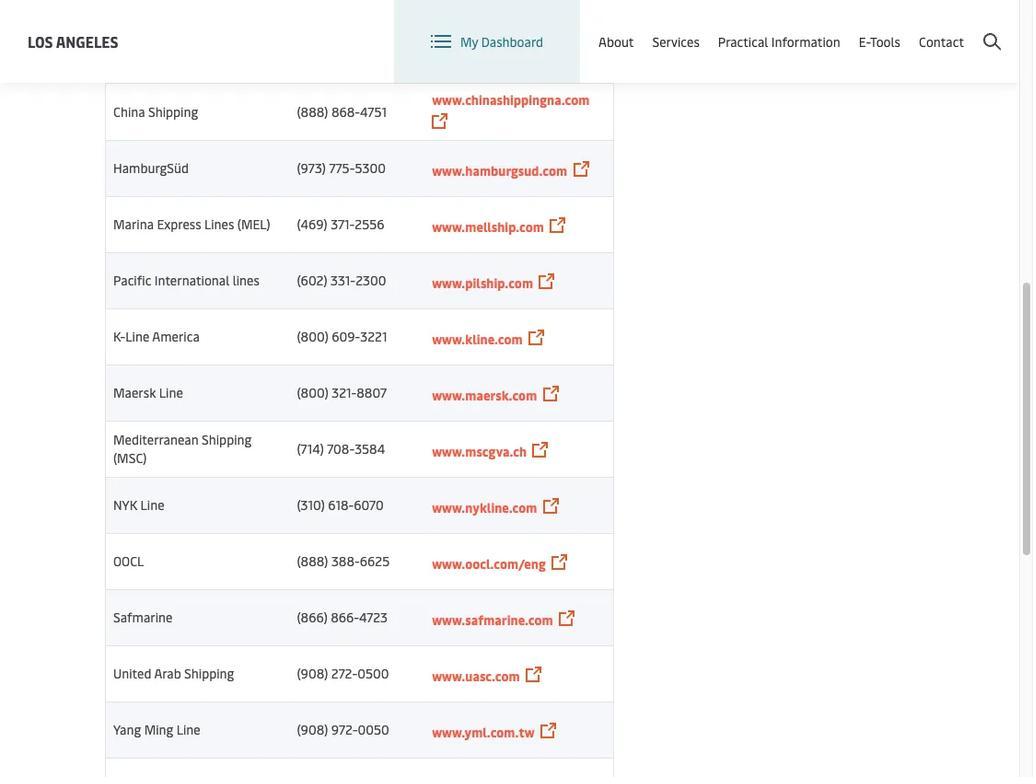 Task type: vqa. For each thing, say whether or not it's contained in the screenshot.
8807
yes



Task type: describe. For each thing, give the bounding box(es) containing it.
www.pilship.com
[[432, 274, 533, 291]]

about button
[[599, 0, 634, 83]]

practical
[[718, 33, 768, 50]]

www.nykline.com
[[432, 499, 537, 516]]

866-
[[331, 609, 359, 626]]

line right 'ming'
[[177, 721, 200, 738]]

global menu button
[[812, 0, 955, 55]]

k-line america
[[113, 328, 200, 345]]

www.nykline.com link
[[432, 499, 537, 516]]

4723
[[359, 609, 388, 626]]

yang ming line
[[113, 721, 200, 738]]

(800) for (800) 321-8807
[[297, 384, 329, 401]]

6625
[[360, 552, 390, 570]]

arab
[[154, 665, 181, 682]]

lloyd.com
[[507, 48, 565, 66]]

3221
[[360, 328, 387, 345]]

www.kline.com
[[432, 330, 523, 348]]

maersk
[[113, 384, 156, 401]]

los angeles
[[28, 31, 118, 51]]

www.maersk.com link
[[432, 386, 537, 404]]

line for maersk
[[159, 384, 183, 401]]

dashboard
[[481, 33, 543, 50]]

los angeles link
[[28, 30, 118, 53]]

(888) for (888) 868-4751
[[297, 103, 328, 120]]

(866)
[[297, 609, 328, 626]]

272-
[[331, 665, 357, 682]]

972-
[[331, 721, 358, 738]]

(800) 609-3221
[[297, 328, 387, 345]]

609-
[[332, 328, 360, 345]]

(469)
[[297, 215, 328, 233]]

maersk line
[[113, 384, 183, 401]]

my
[[460, 33, 478, 50]]

0050
[[358, 721, 389, 738]]

www.mellship.com link
[[432, 218, 544, 235]]

united
[[113, 665, 151, 682]]

www.hamburgsud.com
[[432, 162, 567, 179]]

international
[[154, 272, 229, 289]]

(310) 618-6070
[[297, 496, 384, 514]]

8807
[[357, 384, 387, 401]]

371-
[[331, 215, 355, 233]]

tools
[[870, 33, 900, 50]]

388-
[[331, 552, 360, 570]]

hapag-lloyd
[[113, 46, 187, 64]]

my dashboard
[[460, 33, 543, 50]]

www.chinashippingna.com
[[432, 91, 590, 109]]

775-
[[329, 159, 355, 177]]

www.kline.com link
[[432, 330, 523, 348]]

(602) 331-2300
[[297, 272, 386, 289]]

www.yml.com.tw
[[432, 723, 535, 741]]

www.pilship.com link
[[432, 274, 533, 291]]

(908) for (908) 972-0050
[[297, 721, 328, 738]]

0500
[[357, 665, 389, 682]]

lines
[[204, 215, 234, 233]]

(866) 866-4723
[[297, 609, 388, 626]]

express
[[157, 215, 201, 233]]

mediterranean
[[113, 431, 199, 448]]

about
[[599, 33, 634, 50]]

contact
[[919, 33, 964, 50]]

china shipping
[[113, 103, 198, 120]]

e-
[[859, 33, 870, 50]]

868-
[[331, 103, 360, 120]]

708-
[[327, 440, 355, 458]]

(888) 388-6625
[[297, 552, 390, 570]]

shipping for china shipping
[[148, 103, 198, 120]]

www.yml.com.tw link
[[432, 723, 535, 741]]

pacific
[[113, 272, 151, 289]]

(714)
[[297, 440, 324, 458]]

lloyd
[[156, 46, 187, 64]]

4751
[[360, 103, 387, 120]]

ming
[[144, 721, 173, 738]]

www.mscgva.ch
[[432, 442, 527, 460]]

nyk line
[[113, 496, 164, 514]]



Task type: locate. For each thing, give the bounding box(es) containing it.
(888)
[[297, 103, 328, 120], [297, 552, 328, 570]]

www.hamburgsud.com link
[[432, 162, 567, 179]]

618-
[[328, 496, 354, 514]]

line for k-
[[126, 328, 149, 345]]

www.maersk.com
[[432, 386, 537, 404]]

(469) 371-2556
[[297, 215, 385, 233]]

1 (908) from the top
[[297, 665, 328, 682]]

shipping right the china
[[148, 103, 198, 120]]

www.safmarine.com
[[432, 611, 553, 628]]

(888) 868-4751
[[297, 103, 387, 120]]

1 vertical spatial (888)
[[297, 552, 328, 570]]

information
[[771, 33, 840, 50]]

k-
[[113, 328, 126, 345]]

331-
[[331, 272, 356, 289]]

e-tools
[[859, 33, 900, 50]]

practical information button
[[718, 0, 840, 83]]

(973) 775-5300
[[297, 159, 386, 177]]

(908) left 272- on the bottom of page
[[297, 665, 328, 682]]

(msc)
[[113, 449, 147, 467]]

(908) 972-0050
[[297, 721, 389, 738]]

2556
[[355, 215, 385, 233]]

(mel)
[[237, 215, 270, 233]]

0 vertical spatial (908)
[[297, 665, 328, 682]]

my dashboard button
[[431, 0, 543, 83]]

mediterranean shipping (msc)
[[113, 431, 252, 467]]

lines
[[233, 272, 260, 289]]

1 vertical spatial shipping
[[202, 431, 252, 448]]

(800) left the "609-" on the left of the page
[[297, 328, 329, 345]]

www.mellship.com
[[432, 218, 544, 235]]

e-tools button
[[859, 0, 900, 83]]

practical information
[[718, 33, 840, 50]]

2300
[[356, 272, 386, 289]]

line for nyk
[[140, 496, 164, 514]]

www.oocl.com/eng link
[[432, 555, 546, 572]]

(800) left 321-
[[297, 384, 329, 401]]

(800) 321-8807
[[297, 384, 387, 401]]

line left the america
[[126, 328, 149, 345]]

2 (888) from the top
[[297, 552, 328, 570]]

shipping right arab
[[184, 665, 234, 682]]

global
[[853, 17, 895, 37]]

2 vertical spatial shipping
[[184, 665, 234, 682]]

6070
[[354, 496, 384, 514]]

(888) left 388-
[[297, 552, 328, 570]]

(888) left 868-
[[297, 103, 328, 120]]

line right "nyk" on the bottom of page
[[140, 496, 164, 514]]

0 vertical spatial shipping
[[148, 103, 198, 120]]

contact button
[[919, 0, 964, 83]]

www.uasc.com link
[[432, 667, 520, 685]]

global menu
[[853, 17, 936, 37]]

www.hapag-lloyd.com link
[[432, 48, 565, 66]]

america
[[152, 328, 200, 345]]

nyk
[[113, 496, 137, 514]]

1 (800) from the top
[[297, 328, 329, 345]]

(908) 272-0500
[[297, 665, 389, 682]]

(973)
[[297, 159, 326, 177]]

1 vertical spatial (800)
[[297, 384, 329, 401]]

www.mscgva.ch link
[[432, 442, 527, 460]]

(602)
[[297, 272, 327, 289]]

services
[[652, 33, 700, 50]]

www.safmarine.com link
[[432, 611, 553, 628]]

(908) for (908) 272-0500
[[297, 665, 328, 682]]

shipping
[[148, 103, 198, 120], [202, 431, 252, 448], [184, 665, 234, 682]]

shipping inside "mediterranean shipping (msc)"
[[202, 431, 252, 448]]

www.chinashippingna.com link
[[432, 91, 590, 109]]

united arab shipping
[[113, 665, 234, 682]]

marina express lines (mel)
[[113, 215, 270, 233]]

services button
[[652, 0, 700, 83]]

line right maersk
[[159, 384, 183, 401]]

yang
[[113, 721, 141, 738]]

2 (800) from the top
[[297, 384, 329, 401]]

(800) for (800) 609-3221
[[297, 328, 329, 345]]

(888) for (888) 388-6625
[[297, 552, 328, 570]]

(310)
[[297, 496, 325, 514]]

3584
[[355, 440, 385, 458]]

(908)
[[297, 665, 328, 682], [297, 721, 328, 738]]

0 vertical spatial (800)
[[297, 328, 329, 345]]

los
[[28, 31, 53, 51]]

pacific international lines
[[113, 272, 260, 289]]

hamburgsüd
[[113, 159, 189, 177]]

(800)
[[297, 328, 329, 345], [297, 384, 329, 401]]

www.oocl.com/eng
[[432, 555, 546, 572]]

china
[[113, 103, 145, 120]]

2 (908) from the top
[[297, 721, 328, 738]]

oocl
[[113, 552, 144, 570]]

menu
[[899, 17, 936, 37]]

marina
[[113, 215, 154, 233]]

1 (888) from the top
[[297, 103, 328, 120]]

www.hapag-
[[432, 48, 507, 66]]

shipping right "mediterranean"
[[202, 431, 252, 448]]

1 vertical spatial (908)
[[297, 721, 328, 738]]

(908) left 972-
[[297, 721, 328, 738]]

0 vertical spatial (888)
[[297, 103, 328, 120]]

angeles
[[56, 31, 118, 51]]

shipping for mediterranean shipping (msc)
[[202, 431, 252, 448]]



